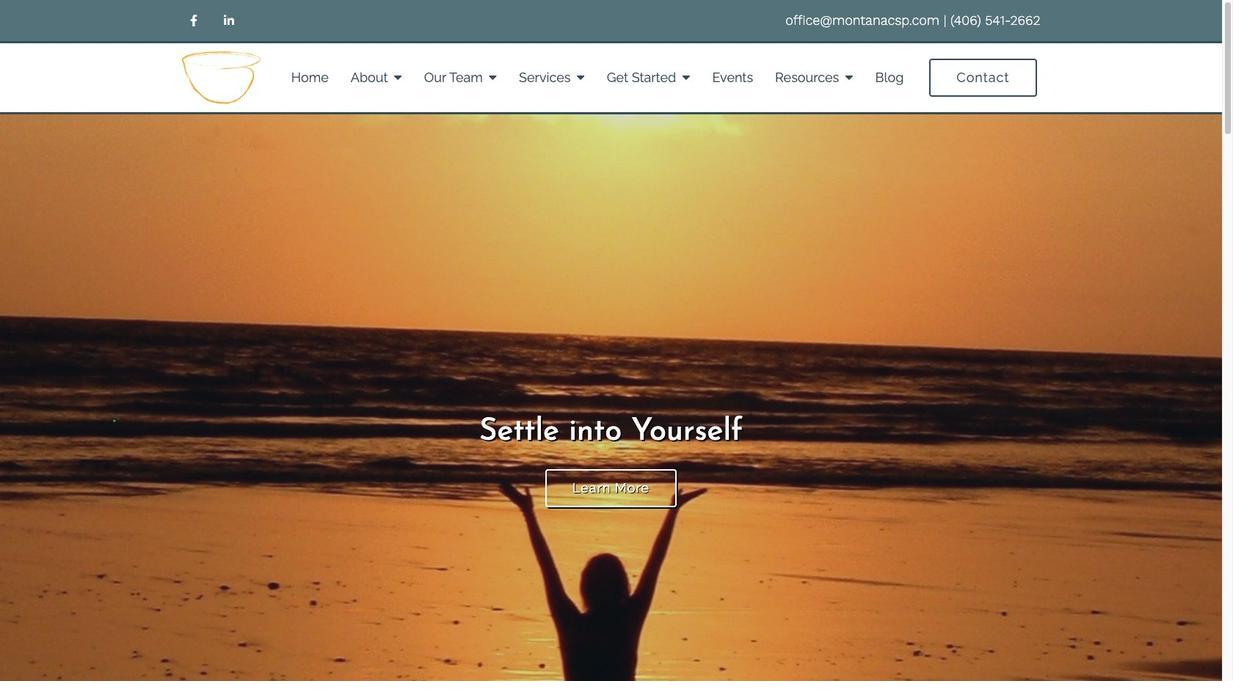 Task type: describe. For each thing, give the bounding box(es) containing it.
linkedin in image
[[224, 15, 234, 26]]

logo image
[[178, 48, 264, 107]]

facebook f image
[[190, 15, 197, 26]]



